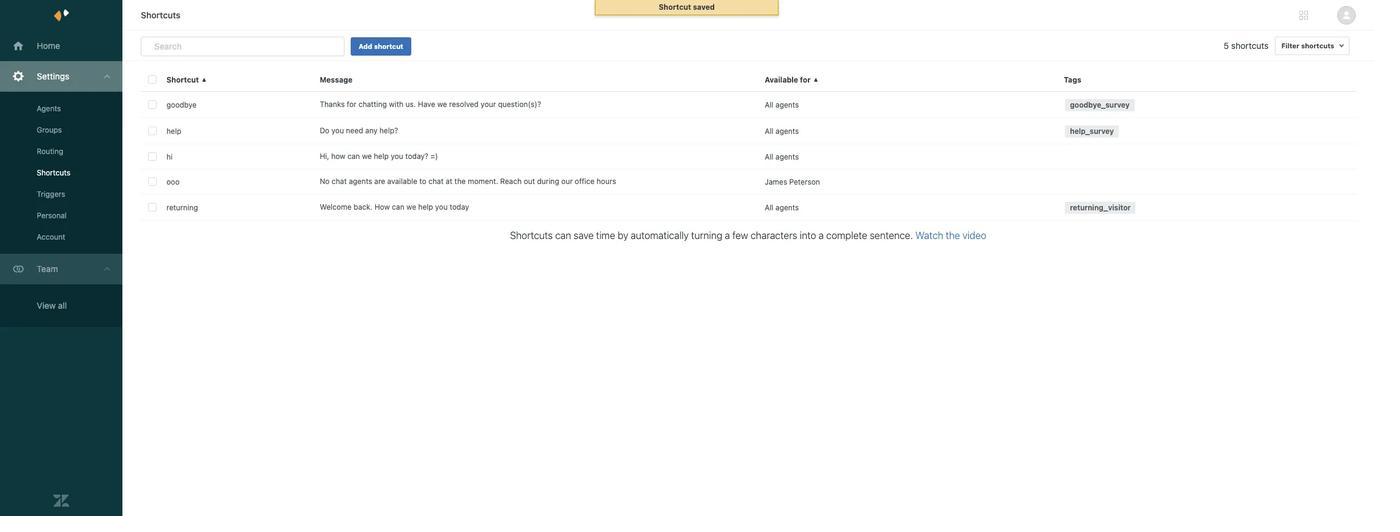 Task type: locate. For each thing, give the bounding box(es) containing it.
shortcut for shortcut saved
[[659, 2, 692, 12]]

row
[[141, 67, 1357, 92], [141, 92, 1357, 118], [141, 118, 1357, 145], [141, 145, 1357, 170], [141, 170, 1357, 195], [141, 195, 1357, 221]]

row containing no chat agents are available to chat at the moment. reach out during our office hours
[[141, 170, 1357, 195]]

reach
[[501, 177, 522, 186]]

we right have
[[438, 100, 447, 109]]

your
[[481, 100, 496, 109]]

the left video
[[946, 230, 961, 241]]

for right available
[[801, 75, 811, 84]]

0 horizontal spatial chat
[[332, 177, 347, 186]]

1 horizontal spatial shortcut
[[659, 2, 692, 12]]

shortcuts
[[1232, 40, 1269, 51], [1302, 42, 1335, 50]]

1 horizontal spatial a
[[819, 230, 824, 241]]

1 horizontal spatial the
[[946, 230, 961, 241]]

0 vertical spatial shortcut
[[659, 2, 692, 12]]

1 cell from the top
[[1057, 145, 1357, 169]]

1 horizontal spatial you
[[391, 152, 403, 161]]

2 vertical spatial help
[[419, 203, 433, 212]]

1 all agents from the top
[[765, 100, 799, 109]]

message
[[320, 75, 353, 84]]

0 vertical spatial the
[[455, 177, 466, 186]]

2 all agents cell from the top
[[758, 118, 1057, 144]]

to
[[420, 177, 427, 186]]

2 cell from the top
[[1057, 170, 1357, 194]]

2 vertical spatial can
[[556, 230, 572, 241]]

shortcuts right 5
[[1232, 40, 1269, 51]]

3 row from the top
[[141, 118, 1357, 145]]

help up the are on the top
[[374, 152, 389, 161]]

shortcut
[[659, 2, 692, 12], [167, 75, 199, 84]]

5 row from the top
[[141, 170, 1357, 195]]

we down 'any'
[[362, 152, 372, 161]]

available for column header
[[758, 67, 1057, 92]]

all agents cell
[[758, 92, 1057, 118], [758, 118, 1057, 144], [758, 145, 1057, 169], [758, 195, 1057, 220]]

no chat agents are available to chat at the moment. reach out during our office hours
[[320, 177, 617, 186]]

2 horizontal spatial you
[[435, 203, 448, 212]]

filter shortcuts button
[[1276, 37, 1350, 55]]

shortcuts right filter in the top right of the page
[[1302, 42, 1335, 50]]

shortcut left saved
[[659, 2, 692, 12]]

0 horizontal spatial for
[[347, 100, 357, 109]]

chatting
[[359, 100, 387, 109]]

0 vertical spatial for
[[801, 75, 811, 84]]

returning
[[167, 203, 198, 212]]

all agents for returning_visitor
[[765, 203, 799, 212]]

you right do
[[332, 126, 344, 135]]

3 all agents cell from the top
[[758, 145, 1057, 169]]

you left today
[[435, 203, 448, 212]]

available for
[[765, 75, 811, 84]]

2 a from the left
[[819, 230, 824, 241]]

available
[[765, 75, 799, 84]]

shortcuts inside table
[[510, 230, 553, 241]]

1 vertical spatial shortcut
[[167, 75, 199, 84]]

agents for returning_visitor
[[776, 203, 799, 212]]

watch the video link
[[916, 230, 987, 241]]

team
[[37, 264, 58, 274]]

row containing thanks for chatting with us. have we resolved your question(s)?
[[141, 92, 1357, 118]]

watch
[[916, 230, 944, 241]]

1 horizontal spatial shortcuts
[[1302, 42, 1335, 50]]

0 horizontal spatial a
[[725, 230, 730, 241]]

do you need any help?
[[320, 126, 398, 135]]

all
[[765, 100, 774, 109], [765, 126, 774, 136], [765, 152, 774, 161], [765, 203, 774, 212]]

complete
[[827, 230, 868, 241]]

tags
[[1065, 75, 1082, 84]]

all for returning_visitor
[[765, 203, 774, 212]]

message column header
[[313, 67, 758, 92]]

0 horizontal spatial we
[[362, 152, 372, 161]]

view
[[37, 301, 56, 311]]

home
[[37, 40, 60, 51]]

0 vertical spatial can
[[348, 152, 360, 161]]

2 horizontal spatial we
[[438, 100, 447, 109]]

welcome back. how can we help you today
[[320, 203, 469, 212]]

can right how
[[348, 152, 360, 161]]

shortcut inside shortcut column header
[[167, 75, 199, 84]]

4 row from the top
[[141, 145, 1357, 170]]

into
[[800, 230, 817, 241]]

help
[[167, 126, 181, 136], [374, 152, 389, 161], [419, 203, 433, 212]]

a left the few
[[725, 230, 730, 241]]

during
[[537, 177, 560, 186]]

you
[[332, 126, 344, 135], [391, 152, 403, 161], [435, 203, 448, 212]]

the
[[455, 177, 466, 186], [946, 230, 961, 241]]

row containing hi, how can we help you today? =)
[[141, 145, 1357, 170]]

help up hi
[[167, 126, 181, 136]]

1 vertical spatial help
[[374, 152, 389, 161]]

1 all agents cell from the top
[[758, 92, 1057, 118]]

question(s)?
[[498, 100, 541, 109]]

hi,
[[320, 152, 329, 161]]

how
[[375, 203, 390, 212]]

2 vertical spatial you
[[435, 203, 448, 212]]

1 horizontal spatial shortcuts
[[141, 10, 181, 20]]

for for thanks
[[347, 100, 357, 109]]

are
[[375, 177, 385, 186]]

2 horizontal spatial shortcuts
[[510, 230, 553, 241]]

personal
[[37, 211, 67, 220]]

chat left at
[[429, 177, 444, 186]]

a right the into
[[819, 230, 824, 241]]

peterson
[[790, 177, 821, 186]]

the right at
[[455, 177, 466, 186]]

2 row from the top
[[141, 92, 1357, 118]]

shortcuts
[[141, 10, 181, 20], [37, 168, 70, 178], [510, 230, 553, 241]]

2 horizontal spatial help
[[419, 203, 433, 212]]

agents for goodbye_survey
[[776, 100, 799, 109]]

4 all agents cell from the top
[[758, 195, 1057, 220]]

1 vertical spatial cell
[[1057, 170, 1357, 194]]

0 vertical spatial cell
[[1057, 145, 1357, 169]]

1 horizontal spatial chat
[[429, 177, 444, 186]]

all agents for help_survey
[[765, 126, 799, 136]]

0 vertical spatial help
[[167, 126, 181, 136]]

4 all from the top
[[765, 203, 774, 212]]

table
[[141, 67, 1366, 517]]

back.
[[354, 203, 373, 212]]

2 horizontal spatial can
[[556, 230, 572, 241]]

1 all from the top
[[765, 100, 774, 109]]

can
[[348, 152, 360, 161], [392, 203, 405, 212], [556, 230, 572, 241]]

goodbye_survey
[[1071, 100, 1130, 110]]

0 horizontal spatial shortcut
[[167, 75, 199, 84]]

1 vertical spatial for
[[347, 100, 357, 109]]

for right thanks
[[347, 100, 357, 109]]

chat right no
[[332, 177, 347, 186]]

today
[[450, 203, 469, 212]]

we
[[438, 100, 447, 109], [362, 152, 372, 161], [407, 203, 416, 212]]

1 horizontal spatial can
[[392, 203, 405, 212]]

6 row from the top
[[141, 195, 1357, 221]]

shortcuts for 5 shortcuts
[[1232, 40, 1269, 51]]

cell for agents
[[1057, 145, 1357, 169]]

1 horizontal spatial help
[[374, 152, 389, 161]]

automatically
[[631, 230, 689, 241]]

2 vertical spatial we
[[407, 203, 416, 212]]

1 horizontal spatial for
[[801, 75, 811, 84]]

for
[[801, 75, 811, 84], [347, 100, 357, 109]]

3 all from the top
[[765, 152, 774, 161]]

add
[[359, 42, 372, 50]]

2 vertical spatial shortcuts
[[510, 230, 553, 241]]

4 all agents from the top
[[765, 203, 799, 212]]

1 row from the top
[[141, 67, 1357, 92]]

resolved
[[449, 100, 479, 109]]

save
[[574, 230, 594, 241]]

account
[[37, 233, 65, 242]]

at
[[446, 177, 453, 186]]

for inside column header
[[801, 75, 811, 84]]

1 vertical spatial you
[[391, 152, 403, 161]]

1 a from the left
[[725, 230, 730, 241]]

shortcut up goodbye
[[167, 75, 199, 84]]

us.
[[406, 100, 416, 109]]

moment.
[[468, 177, 499, 186]]

help down to
[[419, 203, 433, 212]]

0 horizontal spatial you
[[332, 126, 344, 135]]

a
[[725, 230, 730, 241], [819, 230, 824, 241]]

add shortcut
[[359, 42, 404, 50]]

can right the "how"
[[392, 203, 405, 212]]

we down the available
[[407, 203, 416, 212]]

0 horizontal spatial shortcuts
[[37, 168, 70, 178]]

0 horizontal spatial shortcuts
[[1232, 40, 1269, 51]]

cell
[[1057, 145, 1357, 169], [1057, 170, 1357, 194]]

office
[[575, 177, 595, 186]]

shortcut column header
[[159, 67, 313, 92]]

all agents
[[765, 100, 799, 109], [765, 126, 799, 136], [765, 152, 799, 161], [765, 203, 799, 212]]

hi
[[167, 152, 173, 161]]

all
[[58, 301, 67, 311]]

for for available
[[801, 75, 811, 84]]

shortcuts inside filter shortcuts button
[[1302, 42, 1335, 50]]

agents
[[776, 100, 799, 109], [776, 126, 799, 136], [776, 152, 799, 161], [349, 177, 372, 186], [776, 203, 799, 212]]

can left save
[[556, 230, 572, 241]]

you left "today?"
[[391, 152, 403, 161]]

0 horizontal spatial can
[[348, 152, 360, 161]]

shortcut
[[374, 42, 404, 50]]

1 vertical spatial can
[[392, 203, 405, 212]]

2 all agents from the top
[[765, 126, 799, 136]]

have
[[418, 100, 436, 109]]

any
[[365, 126, 378, 135]]

2 all from the top
[[765, 126, 774, 136]]

chat
[[332, 177, 347, 186], [429, 177, 444, 186]]

time
[[597, 230, 616, 241]]

Search field
[[154, 41, 323, 52]]



Task type: describe. For each thing, give the bounding box(es) containing it.
5 shortcuts
[[1224, 40, 1269, 51]]

with
[[389, 100, 404, 109]]

few
[[733, 230, 749, 241]]

=)
[[431, 152, 438, 161]]

thanks for chatting with us. have we resolved your question(s)?
[[320, 100, 541, 109]]

hi, how can we help you today? =)
[[320, 152, 438, 161]]

available
[[388, 177, 418, 186]]

triggers
[[37, 190, 65, 199]]

1 vertical spatial the
[[946, 230, 961, 241]]

1 vertical spatial we
[[362, 152, 372, 161]]

agents for help_survey
[[776, 126, 799, 136]]

james
[[765, 177, 788, 186]]

saved
[[693, 2, 715, 12]]

returning_visitor
[[1071, 203, 1131, 213]]

by
[[618, 230, 629, 241]]

row containing shortcut
[[141, 67, 1357, 92]]

shortcuts can save time by automatically turning a few characters into a complete sentence. watch the video
[[510, 230, 987, 241]]

all agents cell for returning_visitor
[[758, 195, 1057, 220]]

view all
[[37, 301, 67, 311]]

3 all agents from the top
[[765, 152, 799, 161]]

welcome
[[320, 203, 352, 212]]

james peterson cell
[[758, 170, 1057, 194]]

2 chat from the left
[[429, 177, 444, 186]]

shortcut for shortcut
[[167, 75, 199, 84]]

today?
[[406, 152, 429, 161]]

0 horizontal spatial help
[[167, 126, 181, 136]]

0 vertical spatial you
[[332, 126, 344, 135]]

hours
[[597, 177, 617, 186]]

agents
[[37, 104, 61, 113]]

sentence.
[[870, 230, 914, 241]]

1 horizontal spatial we
[[407, 203, 416, 212]]

filter shortcuts
[[1282, 42, 1335, 50]]

settings
[[37, 71, 69, 81]]

add shortcut button
[[351, 37, 412, 56]]

no
[[320, 177, 330, 186]]

row containing do you need any help?
[[141, 118, 1357, 145]]

all agents for goodbye_survey
[[765, 100, 799, 109]]

help?
[[380, 126, 398, 135]]

shortcut saved
[[659, 2, 715, 12]]

table containing shortcuts can save time by automatically turning a few characters into a complete sentence.
[[141, 67, 1366, 517]]

tags column header
[[1057, 67, 1357, 92]]

1 vertical spatial shortcuts
[[37, 168, 70, 178]]

goodbye
[[167, 100, 197, 109]]

5
[[1224, 40, 1230, 51]]

all for goodbye_survey
[[765, 100, 774, 109]]

all agents cell for help_survey
[[758, 118, 1057, 144]]

out
[[524, 177, 535, 186]]

need
[[346, 126, 363, 135]]

1 chat from the left
[[332, 177, 347, 186]]

our
[[562, 177, 573, 186]]

video
[[963, 230, 987, 241]]

turning
[[692, 230, 723, 241]]

james peterson
[[765, 177, 821, 186]]

routing
[[37, 147, 63, 156]]

do
[[320, 126, 330, 135]]

groups
[[37, 126, 62, 135]]

ooo
[[167, 177, 180, 186]]

filter
[[1282, 42, 1300, 50]]

how
[[331, 152, 346, 161]]

help_survey
[[1071, 127, 1115, 136]]

all agents cell for goodbye_survey
[[758, 92, 1057, 118]]

all for help_survey
[[765, 126, 774, 136]]

thanks
[[320, 100, 345, 109]]

characters
[[751, 230, 798, 241]]

cell for peterson
[[1057, 170, 1357, 194]]

0 vertical spatial we
[[438, 100, 447, 109]]

0 vertical spatial shortcuts
[[141, 10, 181, 20]]

0 horizontal spatial the
[[455, 177, 466, 186]]

shortcuts for filter shortcuts
[[1302, 42, 1335, 50]]

zendesk products image
[[1300, 11, 1309, 20]]

row containing welcome back. how can we help you today
[[141, 195, 1357, 221]]



Task type: vqa. For each thing, say whether or not it's contained in the screenshot.


